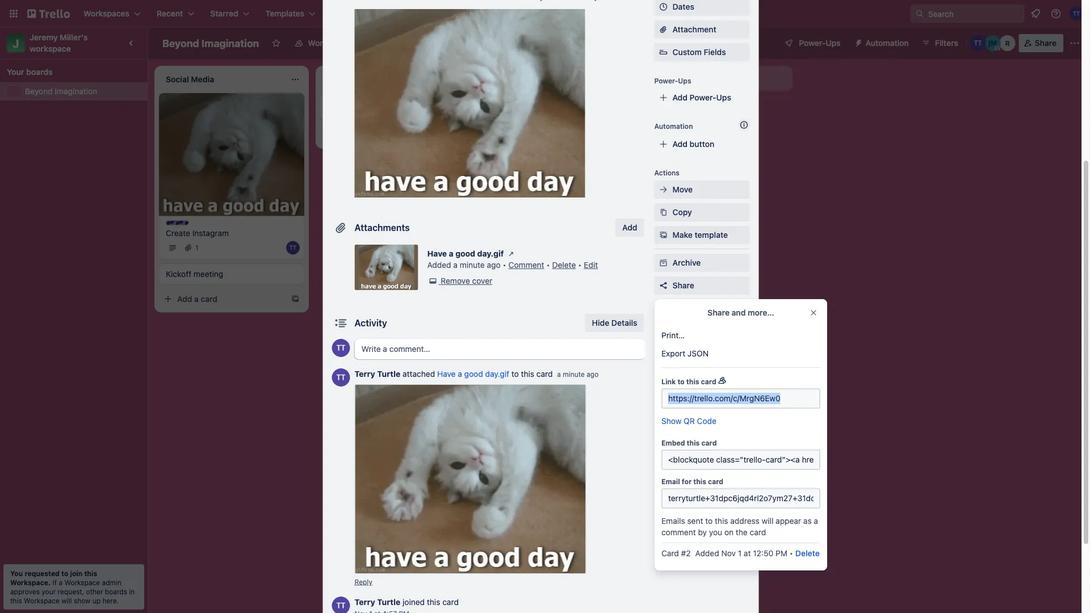Task type: vqa. For each thing, say whether or not it's contained in the screenshot.
There is new activity on this board. icon's Click to unstar this board. It will be removed from your starred list. image
no



Task type: locate. For each thing, give the bounding box(es) containing it.
2 horizontal spatial add a card
[[500, 103, 540, 112]]

0 vertical spatial have
[[427, 249, 447, 258]]

1
[[195, 244, 199, 252], [738, 549, 742, 558]]

share button down "0 notifications" icon
[[1019, 34, 1064, 52]]

will down request, on the left bottom of the page
[[61, 597, 72, 605]]

0 vertical spatial day.gif
[[477, 249, 504, 258]]

create
[[336, 9, 361, 18], [166, 228, 190, 238]]

1 vertical spatial power-ups
[[654, 77, 691, 85]]

0 horizontal spatial workspace
[[24, 597, 60, 605]]

1 horizontal spatial terry turtle (terryturtle) image
[[332, 339, 350, 357]]

boards right your
[[26, 67, 53, 77]]

this inside emails sent to this address will appear as a comment by you on the card
[[715, 516, 728, 526]]

card
[[523, 103, 540, 112], [362, 130, 379, 140], [201, 294, 218, 303], [537, 369, 553, 379], [701, 378, 717, 386], [702, 439, 717, 447], [708, 478, 724, 486], [750, 528, 766, 537], [442, 598, 459, 607]]

2 horizontal spatial share
[[1035, 38, 1057, 48]]

ago down the hide
[[587, 371, 599, 378]]

1 terry from the top
[[355, 369, 375, 379]]

make template
[[673, 230, 728, 240]]

power-ups inside button
[[799, 38, 841, 48]]

filters button
[[918, 34, 962, 52]]

0 vertical spatial power-
[[799, 38, 826, 48]]

0 vertical spatial create from template… image
[[452, 131, 461, 140]]

share left and
[[708, 308, 730, 317]]

sm image for automation
[[850, 34, 866, 50]]

0 vertical spatial imagination
[[201, 37, 259, 49]]

have\_a\_good\_day.gif image
[[355, 9, 585, 198]]

sm image for remove cover
[[427, 275, 439, 287]]

0 horizontal spatial minute
[[460, 260, 485, 270]]

1 vertical spatial 1
[[738, 549, 742, 558]]

1 vertical spatial create from template… image
[[291, 294, 300, 303]]

automation left "filters" button
[[866, 38, 909, 48]]

open information menu image
[[1051, 8, 1062, 19]]

automation inside button
[[866, 38, 909, 48]]

sent
[[687, 516, 703, 526]]

0 notifications image
[[1029, 7, 1043, 20]]

a
[[517, 103, 521, 112], [356, 130, 360, 140], [449, 249, 454, 258], [453, 260, 458, 270], [194, 294, 199, 303], [458, 369, 462, 379], [557, 371, 561, 378], [814, 516, 818, 526], [59, 579, 62, 587]]

2 terry from the top
[[355, 598, 375, 607]]

rubyanndersson (rubyanndersson) image
[[1000, 35, 1016, 51]]

0 vertical spatial turtle
[[377, 369, 401, 379]]

2 horizontal spatial add a card button
[[482, 99, 609, 117]]

to left join
[[61, 570, 68, 578]]

0 horizontal spatial beyond
[[25, 87, 53, 96]]

added up remove
[[427, 260, 451, 270]]

0 horizontal spatial beyond imagination
[[25, 87, 97, 96]]

1 horizontal spatial create from template… image
[[452, 131, 461, 140]]

create down color: purple, title: none image
[[166, 228, 190, 238]]

cover
[[472, 276, 493, 286]]

this right link
[[686, 378, 699, 386]]

j
[[13, 36, 19, 50]]

added right #2
[[695, 549, 719, 558]]

1 vertical spatial ups
[[678, 77, 691, 85]]

1 horizontal spatial imagination
[[201, 37, 259, 49]]

1 horizontal spatial boards
[[105, 588, 127, 596]]

terry down reply
[[355, 598, 375, 607]]

1 vertical spatial add a card button
[[320, 126, 447, 144]]

sm image inside move link
[[658, 184, 669, 195]]

sm image up comment link
[[506, 248, 517, 260]]

ago inside terry turtle attached have a good day.gif to this card a minute ago
[[587, 371, 599, 378]]

2 horizontal spatial power-
[[799, 38, 826, 48]]

approves
[[10, 588, 40, 596]]

1 left at
[[738, 549, 742, 558]]

emails sent to this address will appear as a comment by you on the card
[[662, 516, 818, 537]]

edit
[[584, 260, 598, 270]]

ups up "add power-ups"
[[678, 77, 691, 85]]

link to this card
[[662, 378, 717, 386]]

code
[[697, 417, 717, 426]]

0 horizontal spatial sm image
[[506, 248, 517, 260]]

star or unstar board image
[[272, 39, 281, 48]]

day.gif up cover
[[477, 249, 504, 258]]

if
[[53, 579, 57, 587]]

custom
[[673, 47, 702, 57]]

ups left automation button
[[826, 38, 841, 48]]

hide details
[[592, 318, 637, 328]]

workspace.
[[10, 579, 51, 587]]

for
[[682, 478, 692, 486]]

1 horizontal spatial create
[[336, 9, 361, 18]]

1 horizontal spatial workspace
[[64, 579, 100, 587]]

sm image left make
[[658, 229, 669, 241]]

json
[[688, 349, 709, 358]]

1 horizontal spatial share
[[708, 308, 730, 317]]

automation
[[866, 38, 909, 48], [654, 122, 693, 130]]

1 horizontal spatial power-
[[690, 93, 716, 102]]

primary element
[[0, 0, 1090, 27]]

beyond inside the 'board name' text field
[[162, 37, 199, 49]]

sm image inside copy link
[[658, 207, 669, 218]]

2 vertical spatial ups
[[716, 93, 731, 102]]

1 down create instagram
[[195, 244, 199, 252]]

workspace down join
[[64, 579, 100, 587]]

turtle left attached
[[377, 369, 401, 379]]

this inside if a workspace admin approves your request, other boards in this workspace will show up here.
[[10, 597, 22, 605]]

sm image inside archive link
[[658, 257, 669, 269]]

sm image for archive
[[658, 257, 669, 269]]

1 vertical spatial good
[[464, 369, 483, 379]]

create inside button
[[336, 9, 361, 18]]

ago up cover
[[487, 260, 501, 270]]

this right for
[[693, 478, 706, 486]]

1 horizontal spatial will
[[762, 516, 774, 526]]

add inside add power-ups link
[[673, 93, 688, 102]]

0 horizontal spatial delete
[[552, 260, 576, 270]]

1 horizontal spatial ago
[[587, 371, 599, 378]]

this up you
[[715, 516, 728, 526]]

will
[[762, 516, 774, 526], [61, 597, 72, 605]]

1 horizontal spatial 1
[[738, 549, 742, 558]]

terry turtle (terryturtle) image
[[286, 241, 300, 255], [332, 339, 350, 357]]

turtle for joined
[[377, 598, 401, 607]]

sm image down actions
[[658, 184, 669, 195]]

workspace down "your"
[[24, 597, 60, 605]]

day.gif down write a comment text box
[[485, 369, 509, 379]]

imagination left star or unstar board "icon"
[[201, 37, 259, 49]]

workspace left visible
[[308, 38, 350, 48]]

sm image
[[850, 34, 866, 50], [658, 184, 669, 195], [658, 207, 669, 218], [658, 257, 669, 269], [427, 275, 439, 287]]

1 vertical spatial minute
[[563, 371, 585, 378]]

Embed this card text field
[[662, 450, 821, 470]]

button
[[690, 139, 715, 149]]

0 horizontal spatial share
[[673, 281, 694, 290]]

2 horizontal spatial ups
[[826, 38, 841, 48]]

0 horizontal spatial will
[[61, 597, 72, 605]]

0 horizontal spatial 1
[[195, 244, 199, 252]]

0 vertical spatial boards
[[26, 67, 53, 77]]

power- inside button
[[799, 38, 826, 48]]

remove cover link
[[427, 275, 493, 287]]

2 turtle from the top
[[377, 598, 401, 607]]

create up workspace visible
[[336, 9, 361, 18]]

sm image inside automation button
[[850, 34, 866, 50]]

1 vertical spatial turtle
[[377, 598, 401, 607]]

0 vertical spatial will
[[762, 516, 774, 526]]

emails
[[662, 516, 685, 526]]

1 horizontal spatial add a card
[[338, 130, 379, 140]]

2 vertical spatial power-
[[690, 93, 716, 102]]

pm
[[776, 549, 788, 558]]

0 vertical spatial ups
[[826, 38, 841, 48]]

imagination
[[201, 37, 259, 49], [55, 87, 97, 96]]

ups
[[826, 38, 841, 48], [678, 77, 691, 85], [716, 93, 731, 102]]

0 horizontal spatial automation
[[654, 122, 693, 130]]

have right attached
[[437, 369, 456, 379]]

reply link
[[355, 578, 372, 586]]

1 vertical spatial beyond imagination
[[25, 87, 97, 96]]

1 vertical spatial imagination
[[55, 87, 97, 96]]

delete right •
[[796, 549, 820, 558]]

share left show menu icon
[[1035, 38, 1057, 48]]

color: purple, title: none image
[[166, 221, 189, 225]]

automation up add button at right top
[[654, 122, 693, 130]]

0 horizontal spatial terry turtle (terryturtle) image
[[286, 241, 300, 255]]

0 vertical spatial workspace
[[308, 38, 350, 48]]

1 vertical spatial added
[[695, 549, 719, 558]]

a inside if a workspace admin approves your request, other boards in this workspace will show up here.
[[59, 579, 62, 587]]

1 horizontal spatial added
[[695, 549, 719, 558]]

ups down add another list button
[[716, 93, 731, 102]]

will left appear
[[762, 516, 774, 526]]

joined
[[403, 598, 425, 607]]

1 horizontal spatial minute
[[563, 371, 585, 378]]

qr
[[684, 417, 695, 426]]

good up added a minute ago
[[456, 249, 475, 258]]

good down write a comment text box
[[464, 369, 483, 379]]

this right join
[[84, 570, 97, 578]]

1 horizontal spatial delete
[[796, 549, 820, 558]]

comment
[[509, 260, 544, 270]]

sm image
[[658, 229, 669, 241], [506, 248, 517, 260]]

add inside add button button
[[673, 139, 688, 149]]

add a card for bottommost add a card button
[[177, 294, 218, 303]]

delete
[[552, 260, 576, 270], [796, 549, 820, 558]]

0 vertical spatial terry
[[355, 369, 375, 379]]

terry turtle (terryturtle) image
[[1070, 7, 1083, 20], [970, 35, 986, 51], [332, 369, 350, 387], [332, 597, 350, 613]]

2 horizontal spatial workspace
[[308, 38, 350, 48]]

board link
[[385, 34, 433, 52]]

0 horizontal spatial create from template… image
[[291, 294, 300, 303]]

0 vertical spatial automation
[[866, 38, 909, 48]]

turtle left joined
[[377, 598, 401, 607]]

if a workspace admin approves your request, other boards in this workspace will show up here.
[[10, 579, 135, 605]]

close popover image
[[809, 308, 818, 317]]

sm image left 'copy'
[[658, 207, 669, 218]]

1 vertical spatial workspace
[[64, 579, 100, 587]]

this right embed
[[687, 439, 700, 447]]

custom fields
[[673, 47, 726, 57]]

Email for this card text field
[[662, 488, 821, 509]]

1 vertical spatial will
[[61, 597, 72, 605]]

this
[[521, 369, 534, 379], [686, 378, 699, 386], [687, 439, 700, 447], [693, 478, 706, 486], [715, 516, 728, 526], [84, 570, 97, 578], [10, 597, 22, 605], [427, 598, 440, 607]]

0 horizontal spatial added
[[427, 260, 451, 270]]

this down write a comment text box
[[521, 369, 534, 379]]

boards down admin
[[105, 588, 127, 596]]

#2
[[681, 549, 691, 558]]

1 turtle from the top
[[377, 369, 401, 379]]

imagination inside the 'board name' text field
[[201, 37, 259, 49]]

share down "archive"
[[673, 281, 694, 290]]

your
[[7, 67, 24, 77]]

add inside add another list button
[[659, 74, 674, 83]]

create from template… image
[[452, 131, 461, 140], [291, 294, 300, 303]]

ago
[[487, 260, 501, 270], [587, 371, 599, 378]]

imagination down your boards with 1 items element
[[55, 87, 97, 96]]

0 horizontal spatial create
[[166, 228, 190, 238]]

add
[[659, 74, 674, 83], [673, 93, 688, 102], [500, 103, 515, 112], [338, 130, 353, 140], [673, 139, 688, 149], [622, 223, 637, 232], [177, 294, 192, 303]]

0 vertical spatial beyond imagination
[[162, 37, 259, 49]]

list
[[707, 74, 718, 83]]

1 horizontal spatial automation
[[866, 38, 909, 48]]

this down approves
[[10, 597, 22, 605]]

beyond imagination
[[162, 37, 259, 49], [25, 87, 97, 96]]

sm image inside make template link
[[658, 229, 669, 241]]

instagram
[[192, 228, 229, 238]]

1 horizontal spatial beyond imagination
[[162, 37, 259, 49]]

0 horizontal spatial add a card
[[177, 294, 218, 303]]

share button down archive link
[[654, 277, 750, 295]]

have
[[427, 249, 447, 258], [437, 369, 456, 379]]

0 vertical spatial added
[[427, 260, 451, 270]]

delete link
[[552, 260, 576, 270]]

will inside if a workspace admin approves your request, other boards in this workspace will show up here.
[[61, 597, 72, 605]]

1 vertical spatial automation
[[654, 122, 693, 130]]

workspace inside button
[[308, 38, 350, 48]]

1 vertical spatial power-
[[654, 77, 678, 85]]

workspace
[[308, 38, 350, 48], [64, 579, 100, 587], [24, 597, 60, 605]]

delete left edit link at right
[[552, 260, 576, 270]]

share
[[1035, 38, 1057, 48], [673, 281, 694, 290], [708, 308, 730, 317]]

0 vertical spatial share button
[[1019, 34, 1064, 52]]

2 vertical spatial workspace
[[24, 597, 60, 605]]

the
[[736, 528, 748, 537]]

thinking link
[[327, 104, 459, 116]]

0 horizontal spatial boards
[[26, 67, 53, 77]]

1 horizontal spatial sm image
[[658, 229, 669, 241]]

0 vertical spatial ago
[[487, 260, 501, 270]]

sm image left "archive"
[[658, 257, 669, 269]]

add button
[[616, 219, 644, 237]]

terry turtle joined this card
[[355, 598, 459, 607]]

terry down activity
[[355, 369, 375, 379]]

2 vertical spatial share
[[708, 308, 730, 317]]

boards
[[26, 67, 53, 77], [105, 588, 127, 596]]

board
[[404, 38, 427, 48]]

0 horizontal spatial add a card button
[[159, 290, 286, 308]]

jeremy miller's workspace
[[30, 33, 90, 53]]

0 vertical spatial add a card
[[500, 103, 540, 112]]

1 horizontal spatial beyond
[[162, 37, 199, 49]]

card inside emails sent to this address will appear as a comment by you on the card
[[750, 528, 766, 537]]

to up by at right bottom
[[705, 516, 713, 526]]

0 horizontal spatial power-
[[654, 77, 678, 85]]

ups inside button
[[826, 38, 841, 48]]

activity
[[355, 318, 387, 329]]

this right joined
[[427, 598, 440, 607]]

miller's
[[60, 33, 88, 42]]

sm image left remove
[[427, 275, 439, 287]]

1 vertical spatial create
[[166, 228, 190, 238]]

copy link
[[654, 203, 750, 221]]

•
[[790, 549, 793, 558]]

1 horizontal spatial power-ups
[[799, 38, 841, 48]]

and
[[732, 308, 746, 317]]

0 vertical spatial beyond
[[162, 37, 199, 49]]

sm image right "power-ups" button
[[850, 34, 866, 50]]

have up added a minute ago
[[427, 249, 447, 258]]

show
[[662, 417, 682, 426]]



Task type: describe. For each thing, give the bounding box(es) containing it.
sm image for move
[[658, 184, 669, 195]]

1 horizontal spatial add a card button
[[320, 126, 447, 144]]

to right link
[[678, 378, 685, 386]]

custom fields button
[[654, 47, 750, 58]]

you
[[709, 528, 722, 537]]

email for this card
[[662, 478, 724, 486]]

add inside add button
[[622, 223, 637, 232]]

export json link
[[655, 345, 827, 363]]

request,
[[58, 588, 84, 596]]

color: bold red, title: "thoughts" element
[[327, 98, 370, 106]]

thinking
[[327, 105, 358, 115]]

create for create
[[336, 9, 361, 18]]

address
[[730, 516, 760, 526]]

0 vertical spatial share
[[1035, 38, 1057, 48]]

12:50
[[753, 549, 774, 558]]

attached
[[403, 369, 435, 379]]

automation button
[[850, 34, 916, 52]]

back to home image
[[27, 5, 70, 23]]

minute inside terry turtle attached have a good day.gif to this card a minute ago
[[563, 371, 585, 378]]

remove cover
[[441, 276, 493, 286]]

0 vertical spatial delete
[[552, 260, 576, 270]]

share and more…
[[708, 308, 774, 317]]

sm image for copy
[[658, 207, 669, 218]]

1 vertical spatial share button
[[654, 277, 750, 295]]

create for create instagram
[[166, 228, 190, 238]]

Search field
[[924, 5, 1024, 22]]

jeremy
[[30, 33, 58, 42]]

edit link
[[584, 260, 598, 270]]

archive
[[673, 258, 701, 267]]

to down write a comment text box
[[512, 369, 519, 379]]

add another list
[[659, 74, 718, 83]]

comment link
[[509, 260, 544, 270]]

0 vertical spatial minute
[[460, 260, 485, 270]]

thoughts thinking
[[327, 98, 370, 115]]

boards inside your boards with 1 items element
[[26, 67, 53, 77]]

actions
[[654, 169, 680, 177]]

your boards with 1 items element
[[7, 65, 135, 79]]

make
[[673, 230, 693, 240]]

show menu image
[[1069, 37, 1081, 49]]

move
[[673, 185, 693, 194]]

1 vertical spatial share
[[673, 281, 694, 290]]

you requested to join this workspace.
[[10, 570, 97, 587]]

1 horizontal spatial share button
[[1019, 34, 1064, 52]]

visible
[[352, 38, 376, 48]]

kickoff meeting link
[[166, 268, 298, 280]]

turtle for attached
[[377, 369, 401, 379]]

workspace visible
[[308, 38, 376, 48]]

filters
[[935, 38, 958, 48]]

add a card for add a card button to the middle
[[338, 130, 379, 140]]

comment
[[662, 528, 696, 537]]

0 horizontal spatial power-ups
[[654, 77, 691, 85]]

a inside emails sent to this address will appear as a comment by you on the card
[[814, 516, 818, 526]]

print…
[[662, 331, 685, 340]]

0 vertical spatial terry turtle (terryturtle) image
[[286, 241, 300, 255]]

on
[[725, 528, 734, 537]]

create from template… image for bottommost add a card button
[[291, 294, 300, 303]]

0 vertical spatial good
[[456, 249, 475, 258]]

workspace visible button
[[288, 34, 383, 52]]

r button
[[1000, 35, 1016, 51]]

0 horizontal spatial ago
[[487, 260, 501, 270]]

1 vertical spatial delete
[[796, 549, 820, 558]]

another
[[676, 74, 705, 83]]

terry for terry turtle joined this card
[[355, 598, 375, 607]]

as
[[803, 516, 812, 526]]

print… link
[[655, 327, 827, 345]]

1 vertical spatial terry turtle (terryturtle) image
[[332, 339, 350, 357]]

delete button
[[796, 548, 820, 559]]

other
[[86, 588, 103, 596]]

have a good day.gif
[[427, 249, 504, 258]]

archive link
[[654, 254, 750, 272]]

create instagram link
[[166, 227, 298, 239]]

terry turtle attached have a good day.gif to this card a minute ago
[[355, 369, 599, 379]]

at
[[744, 549, 751, 558]]

up
[[92, 597, 101, 605]]

add a card for right add a card button
[[500, 103, 540, 112]]

beyond imagination inside the 'board name' text field
[[162, 37, 259, 49]]

link
[[662, 378, 676, 386]]

terry for terry turtle attached have a good day.gif to this card a minute ago
[[355, 369, 375, 379]]

to inside you requested to join this workspace.
[[61, 570, 68, 578]]

boards inside if a workspace admin approves your request, other boards in this workspace will show up here.
[[105, 588, 127, 596]]

move link
[[654, 181, 750, 199]]

template
[[695, 230, 728, 240]]

meeting
[[194, 269, 223, 278]]

Link to this card text field
[[662, 388, 821, 409]]

add button
[[673, 139, 715, 149]]

0 vertical spatial 1
[[195, 244, 199, 252]]

add another list button
[[638, 66, 793, 91]]

create from template… image for add a card button to the middle
[[452, 131, 461, 140]]

details
[[612, 318, 637, 328]]

appear
[[776, 516, 801, 526]]

dates
[[673, 2, 694, 11]]

show qr code
[[662, 417, 717, 426]]

dates button
[[654, 0, 750, 16]]

1 vertical spatial have
[[437, 369, 456, 379]]

card
[[662, 549, 679, 558]]

this inside you requested to join this workspace.
[[84, 570, 97, 578]]

customize views image
[[439, 37, 450, 49]]

kickoff meeting
[[166, 269, 223, 278]]

1 vertical spatial sm image
[[506, 248, 517, 260]]

you
[[10, 570, 23, 578]]

1 vertical spatial day.gif
[[485, 369, 509, 379]]

email
[[662, 478, 680, 486]]

Write a comment text field
[[355, 339, 645, 359]]

show qr code link
[[662, 416, 717, 427]]

copy
[[673, 208, 692, 217]]

0 horizontal spatial ups
[[678, 77, 691, 85]]

create button
[[329, 5, 368, 23]]

reply
[[355, 578, 372, 586]]

r
[[1005, 39, 1010, 47]]

join
[[70, 570, 83, 578]]

attachment
[[673, 25, 717, 34]]

1 horizontal spatial ups
[[716, 93, 731, 102]]

a inside terry turtle attached have a good day.gif to this card a minute ago
[[557, 371, 561, 378]]

will inside emails sent to this address will appear as a comment by you on the card
[[762, 516, 774, 526]]

export
[[662, 349, 685, 358]]

Board name text field
[[157, 34, 265, 52]]

jeremy miller (jeremymiller198) image
[[985, 35, 1001, 51]]

hide details link
[[585, 314, 644, 332]]

requested
[[25, 570, 60, 578]]

add power-ups link
[[654, 89, 750, 107]]

beyond imagination link
[[25, 86, 141, 97]]

in
[[129, 588, 135, 596]]

kickoff
[[166, 269, 191, 278]]

search image
[[915, 9, 924, 18]]

remove
[[441, 276, 470, 286]]

2 vertical spatial add a card button
[[159, 290, 286, 308]]

to inside emails sent to this address will appear as a comment by you on the card
[[705, 516, 713, 526]]



